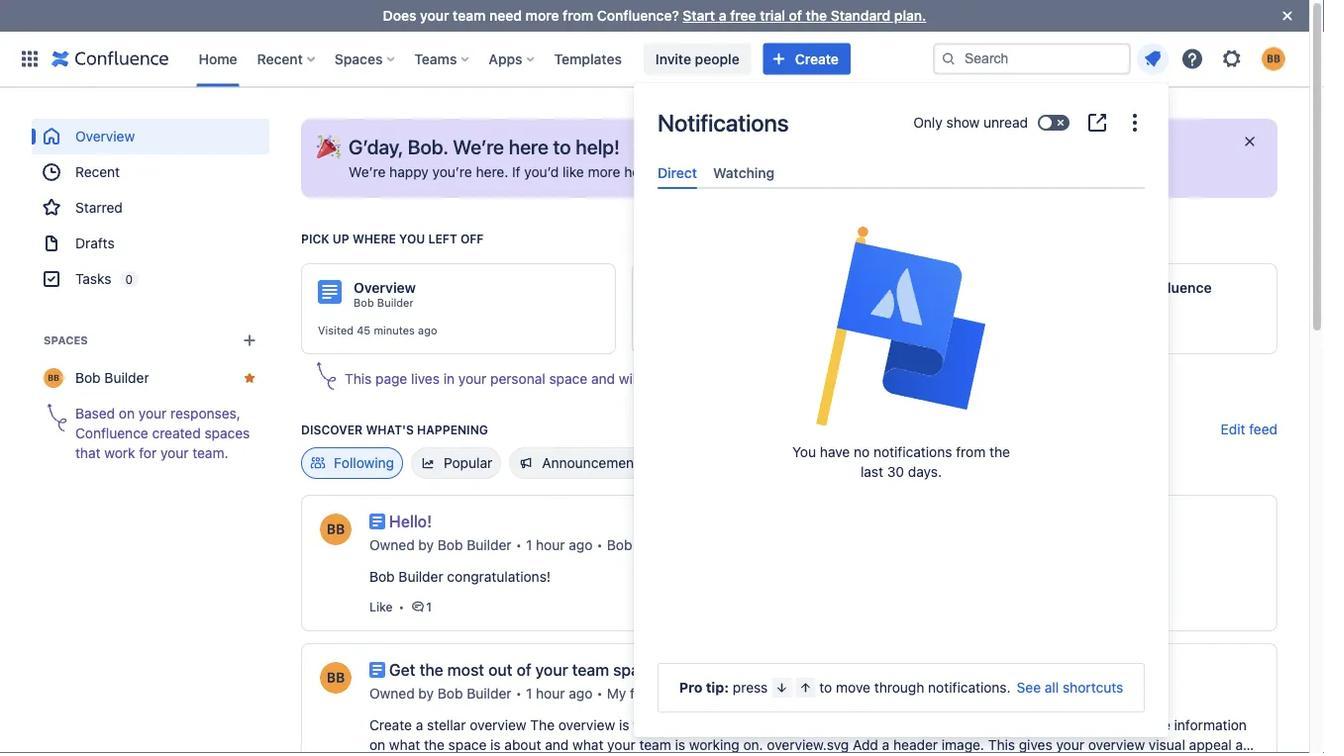 Task type: describe. For each thing, give the bounding box(es) containing it.
hello! link
[[389, 512, 436, 532]]

your profile and preferences image
[[1262, 47, 1286, 71]]

off
[[461, 232, 484, 246]]

open notifications in a new tab image
[[1086, 111, 1110, 135]]

my first space link
[[607, 685, 697, 704]]

appeal
[[1189, 738, 1232, 754]]

settings icon image
[[1221, 47, 1244, 71]]

notifications dialog
[[634, 83, 1169, 738]]

arrow down image
[[774, 681, 790, 696]]

starred link
[[32, 190, 269, 226]]

announcements
[[542, 455, 646, 472]]

to inside notifications dialog
[[820, 680, 832, 696]]

team.
[[192, 445, 228, 462]]

2 vertical spatial a
[[882, 738, 890, 754]]

tasks
[[75, 271, 111, 287]]

0 horizontal spatial up
[[333, 232, 349, 246]]

where
[[353, 232, 396, 246]]

get
[[389, 661, 416, 680]]

trial
[[760, 7, 785, 24]]

Search field
[[933, 43, 1131, 75]]

information
[[1175, 718, 1247, 734]]

header
[[894, 738, 938, 754]]

0 horizontal spatial overview
[[470, 718, 527, 734]]

stellar
[[427, 718, 466, 734]]

welcome banner image
[[317, 135, 341, 159]]

bob down most
[[438, 686, 463, 702]]

does
[[383, 7, 417, 24]]

running,
[[829, 164, 882, 180]]

0 horizontal spatial more
[[526, 7, 559, 24]]

2 what from the left
[[573, 738, 604, 754]]

watching
[[713, 164, 775, 181]]

only show unread
[[914, 114, 1028, 131]]

visited 45 minutes ago
[[318, 324, 437, 337]]

popular button
[[411, 448, 502, 479]]

your right does
[[420, 7, 449, 24]]

if
[[512, 164, 521, 180]]

helps
[[1031, 718, 1066, 734]]

bob up the like
[[370, 569, 395, 585]]

on.
[[743, 738, 763, 754]]

visual
[[1149, 738, 1186, 754]]

share image for get the most out of your team space
[[1170, 665, 1194, 689]]

the
[[530, 718, 555, 734]]

space right personal
[[549, 371, 588, 387]]

confluence inside g'day, bob. we're here to help! we're happy you're here. if you'd like more help getting confluence up and running, check out our
[[705, 164, 778, 180]]

notifications
[[874, 445, 952, 461]]

bob builder link up visited 45 minutes ago
[[354, 296, 414, 310]]

you're
[[433, 164, 472, 180]]

your left personal
[[459, 371, 487, 387]]

0 vertical spatial ago
[[418, 324, 437, 337]]

image.
[[942, 738, 985, 754]]

edit
[[1221, 422, 1246, 438]]

1 horizontal spatial we're
[[453, 135, 504, 158]]

see all shortcuts
[[1017, 680, 1124, 696]]

create a space image
[[238, 329, 262, 353]]

congratulations!
[[447, 569, 551, 585]]

standard
[[831, 7, 891, 24]]

you
[[793, 445, 816, 461]]

start
[[683, 7, 715, 24]]

your up 'created'
[[139, 406, 167, 422]]

tip:
[[706, 680, 729, 696]]

based on your responses, confluence created spaces that work for your team.
[[75, 406, 250, 462]]

and inside create a stellar overview the overview is the first page visitors will see when they visit your space, so it helps to include some information on what the space is about and what your team is working on. overview.svg add a header image. this gives your overview visual appeal an
[[545, 738, 569, 754]]

work
[[104, 445, 135, 462]]

0 horizontal spatial page
[[376, 371, 407, 387]]

press
[[733, 680, 768, 696]]

created
[[980, 324, 1021, 337]]

ago for hello!
[[569, 537, 593, 554]]

your down helps on the bottom of the page
[[1057, 738, 1085, 754]]

getting
[[1015, 280, 1065, 296]]

1 vertical spatial you
[[681, 371, 704, 387]]

bob builder image
[[320, 663, 352, 694]]

gives
[[1019, 738, 1053, 754]]

share image for hello!
[[1170, 516, 1194, 540]]

recent inside dropdown button
[[257, 51, 303, 67]]

what's
[[366, 423, 414, 437]]

like
[[370, 600, 393, 614]]

0 horizontal spatial you
[[399, 232, 425, 246]]

hour for get the most out of your team space
[[536, 686, 565, 702]]

pro tip: press
[[679, 680, 768, 696]]

edit feed
[[1221, 422, 1278, 438]]

0 vertical spatial from
[[563, 7, 594, 24]]

basics.
[[732, 371, 777, 387]]

getting
[[656, 164, 701, 180]]

invite people
[[656, 51, 740, 67]]

free
[[730, 7, 757, 24]]

confluence?
[[597, 7, 679, 24]]

• left my
[[597, 686, 603, 702]]

no
[[854, 445, 870, 461]]

2 horizontal spatial overview
[[1089, 738, 1145, 754]]

like •
[[370, 600, 404, 614]]

your up 'owned by bob builder • 1 hour ago • my first space'
[[536, 661, 568, 680]]

1 horizontal spatial of
[[789, 7, 802, 24]]

show inside notifications dialog
[[947, 114, 980, 131]]

help
[[624, 164, 652, 180]]

our
[[952, 164, 973, 180]]

spaces
[[205, 425, 250, 442]]

it
[[1019, 718, 1027, 734]]

0 vertical spatial in
[[1121, 280, 1132, 296]]

space left tip:
[[659, 686, 697, 702]]

overview.svg
[[767, 738, 849, 754]]

1 horizontal spatial overview
[[559, 718, 615, 734]]

most
[[448, 661, 485, 680]]

recent link
[[32, 155, 269, 190]]

space,
[[954, 718, 996, 734]]

will inside create a stellar overview the overview is the first page visitors will see when they visit your space, so it helps to include some information on what the space is about and what your team is working on. overview.svg add a header image. this gives your overview visual appeal an
[[772, 718, 793, 734]]

0
[[125, 272, 133, 286]]

you have no notifications from the last 30 days.
[[793, 445, 1010, 481]]

based
[[75, 406, 115, 422]]

hour for hello!
[[536, 537, 565, 554]]

0 horizontal spatial close image
[[1242, 134, 1258, 150]]

recent inside group
[[75, 164, 120, 180]]

bob up based
[[75, 370, 101, 386]]

1 vertical spatial of
[[517, 661, 532, 680]]

happening
[[417, 423, 488, 437]]

discover what's happening
[[301, 423, 488, 437]]

this page lives in your personal space and will show you the basics.
[[345, 371, 777, 387]]

confluence inside based on your responses, confluence created spaces that work for your team.
[[75, 425, 148, 442]]

g'day, bob. we're here to help! we're happy you're here. if you'd like more help getting confluence up and running, check out our
[[349, 135, 977, 180]]

appswitcher icon image
[[18, 47, 42, 71]]

• up congratulations!
[[516, 537, 522, 554]]

started
[[1069, 280, 1117, 296]]

create button
[[764, 43, 851, 75]]

does your team need more from confluence? start a free trial of the standard plan.
[[383, 7, 927, 24]]

they
[[861, 718, 889, 734]]

to inside create a stellar overview the overview is the first page visitors will see when they visit your space, so it helps to include some information on what the space is about and what your team is working on. overview.svg add a header image. this gives your overview visual appeal an
[[1069, 718, 1082, 734]]

pick up where you left off
[[301, 232, 484, 246]]

lives
[[411, 371, 440, 387]]

bob builder link down announcements
[[607, 536, 681, 556]]

1 vertical spatial show
[[643, 371, 677, 387]]

0 vertical spatial bob builder
[[354, 297, 414, 310]]

your down 'created'
[[160, 445, 189, 462]]

the right trial
[[806, 7, 827, 24]]

bob up 45
[[354, 297, 374, 310]]

owned by bob builder • 1 hour ago • my first space
[[370, 686, 697, 702]]

the right get
[[420, 661, 444, 680]]

1 horizontal spatial overview
[[354, 280, 416, 296]]

have
[[820, 445, 850, 461]]

plan.
[[894, 7, 927, 24]]

1 vertical spatial a
[[416, 718, 423, 734]]

see all shortcuts button
[[1017, 679, 1124, 698]]

this inside create a stellar overview the overview is the first page visitors will see when they visit your space, so it helps to include some information on what the space is about and what your team is working on. overview.svg add a header image. this gives your overview visual appeal an
[[988, 738, 1015, 754]]

bob down announcements
[[607, 537, 633, 554]]

1 vertical spatial spaces
[[44, 334, 88, 347]]

2 horizontal spatial confluence
[[1136, 280, 1212, 296]]

recent button
[[251, 43, 323, 75]]

0 horizontal spatial is
[[491, 738, 501, 754]]

feed
[[1249, 422, 1278, 438]]

working
[[689, 738, 740, 754]]

hello!
[[389, 513, 432, 531]]

you'd
[[524, 164, 559, 180]]

bob up the bob builder congratulations!
[[438, 537, 463, 554]]

see
[[796, 718, 819, 734]]

happy
[[390, 164, 429, 180]]

for
[[139, 445, 157, 462]]



Task type: vqa. For each thing, say whether or not it's contained in the screenshot.
DRAFTS
yes



Task type: locate. For each thing, give the bounding box(es) containing it.
ago left my
[[569, 686, 593, 702]]

overview up "recent" link
[[75, 128, 135, 145]]

shortcuts
[[1063, 680, 1124, 696]]

1 vertical spatial more
[[588, 164, 621, 180]]

from right notifications
[[956, 445, 986, 461]]

0 vertical spatial overview
[[75, 128, 135, 145]]

more
[[526, 7, 559, 24], [588, 164, 621, 180]]

what down get
[[389, 738, 420, 754]]

1 down get the most out of your team space link
[[526, 686, 532, 702]]

direct tab panel
[[650, 189, 1153, 207]]

unstar this space image
[[242, 371, 258, 386]]

first inside create a stellar overview the overview is the first page visitors will see when they visit your space, so it helps to include some information on what the space is about and what your team is working on. overview.svg add a header image. this gives your overview visual appeal an
[[658, 718, 683, 734]]

create inside dropdown button
[[795, 51, 839, 67]]

more inside g'day, bob. we're here to help! we're happy you're here. if you'd like more help getting confluence up and running, check out our
[[588, 164, 621, 180]]

teams
[[414, 51, 457, 67]]

1 vertical spatial will
[[772, 718, 793, 734]]

recent up starred
[[75, 164, 120, 180]]

on inside create a stellar overview the overview is the first page visitors will see when they visit your space, so it helps to include some information on what the space is about and what your team is working on. overview.svg add a header image. this gives your overview visual appeal an
[[370, 738, 386, 754]]

out
[[927, 164, 948, 180], [489, 661, 513, 680]]

spaces down tasks
[[44, 334, 88, 347]]

1 vertical spatial up
[[333, 232, 349, 246]]

0 horizontal spatial recent
[[75, 164, 120, 180]]

bob
[[354, 297, 374, 310], [75, 370, 101, 386], [438, 537, 463, 554], [607, 537, 633, 554], [370, 569, 395, 585], [438, 686, 463, 702]]

spaces button
[[329, 43, 403, 75]]

0 vertical spatial more
[[526, 7, 559, 24]]

more down help! at the left top
[[588, 164, 621, 180]]

from inside you have no notifications from the last 30 days.
[[956, 445, 986, 461]]

visit
[[892, 718, 918, 734]]

1 right the like •
[[426, 600, 432, 614]]

2 vertical spatial to
[[1069, 718, 1082, 734]]

to up like
[[553, 135, 571, 158]]

direct
[[658, 164, 697, 181]]

like
[[563, 164, 584, 180]]

confluence right the started
[[1136, 280, 1212, 296]]

1 vertical spatial out
[[489, 661, 513, 680]]

1 vertical spatial recent
[[75, 164, 120, 180]]

and up announcements
[[591, 371, 615, 387]]

1 vertical spatial 1
[[426, 600, 432, 614]]

ago right minutes
[[418, 324, 437, 337]]

bob builder up visited 45 minutes ago
[[354, 297, 414, 310]]

1 horizontal spatial team
[[572, 661, 609, 680]]

0 vertical spatial team
[[453, 7, 486, 24]]

2 vertical spatial and
[[545, 738, 569, 754]]

1 owned from the top
[[370, 537, 415, 554]]

and left running,
[[802, 164, 825, 180]]

1 horizontal spatial this
[[988, 738, 1015, 754]]

1 vertical spatial from
[[956, 445, 986, 461]]

1 vertical spatial owned
[[370, 686, 415, 702]]

invite people button
[[644, 43, 752, 75]]

0 vertical spatial will
[[619, 371, 640, 387]]

out inside get the most out of your team space link
[[489, 661, 513, 680]]

will left see
[[772, 718, 793, 734]]

the down my first space link
[[633, 718, 654, 734]]

0 vertical spatial we're
[[453, 135, 504, 158]]

close image
[[1276, 4, 1300, 28], [1242, 134, 1258, 150]]

2 horizontal spatial is
[[675, 738, 686, 754]]

0 vertical spatial on
[[119, 406, 135, 422]]

bob builder image
[[320, 514, 352, 546]]

0 vertical spatial 1
[[526, 537, 532, 554]]

1 horizontal spatial out
[[927, 164, 948, 180]]

0 vertical spatial out
[[927, 164, 948, 180]]

2 owned from the top
[[370, 686, 415, 702]]

from up the templates
[[563, 7, 594, 24]]

a left stellar
[[416, 718, 423, 734]]

up right the pick
[[333, 232, 349, 246]]

overview
[[470, 718, 527, 734], [559, 718, 615, 734], [1089, 738, 1145, 754]]

0 horizontal spatial spaces
[[44, 334, 88, 347]]

1 vertical spatial on
[[370, 738, 386, 754]]

ago for get the most out of your team space
[[569, 686, 593, 702]]

2 share image from the top
[[1170, 665, 1194, 689]]

1 horizontal spatial bob builder
[[354, 297, 414, 310]]

a right add
[[882, 738, 890, 754]]

1 hour from the top
[[536, 537, 565, 554]]

2 vertical spatial confluence
[[75, 425, 148, 442]]

1 vertical spatial by
[[419, 686, 434, 702]]

1 vertical spatial hour
[[536, 686, 565, 702]]

2 horizontal spatial to
[[1069, 718, 1082, 734]]

1 horizontal spatial what
[[573, 738, 604, 754]]

group containing overview
[[32, 119, 269, 297]]

to right arrow up "image"
[[820, 680, 832, 696]]

0 horizontal spatial bob builder
[[75, 370, 149, 386]]

0 horizontal spatial of
[[517, 661, 532, 680]]

2 hour from the top
[[536, 686, 565, 702]]

confluence down notifications
[[705, 164, 778, 180]]

0 horizontal spatial out
[[489, 661, 513, 680]]

the left basics.
[[707, 371, 728, 387]]

home link
[[193, 43, 243, 75]]

1 for hello!
[[526, 537, 532, 554]]

banner
[[0, 31, 1310, 87]]

by down the hello! 'link'
[[419, 537, 434, 554]]

visitors
[[722, 718, 768, 734]]

1 horizontal spatial close image
[[1276, 4, 1300, 28]]

bob builder congratulations!
[[370, 569, 551, 585]]

• down get the most out of your team space
[[516, 686, 522, 702]]

more right need
[[526, 7, 559, 24]]

on inside based on your responses, confluence created spaces that work for your team.
[[119, 406, 135, 422]]

bob builder link down most
[[438, 685, 512, 704]]

0 horizontal spatial team
[[453, 7, 486, 24]]

• left comments image
[[399, 600, 404, 614]]

confluence image
[[52, 47, 169, 71], [52, 47, 169, 71]]

0 horizontal spatial on
[[119, 406, 135, 422]]

a
[[719, 7, 727, 24], [416, 718, 423, 734], [882, 738, 890, 754]]

create for create a stellar overview the overview is the first page visitors will see when they visit your space, so it helps to include some information on what the space is about and what your team is working on. overview.svg add a header image. this gives your overview visual appeal an
[[370, 718, 412, 734]]

apps button
[[483, 43, 542, 75]]

show
[[947, 114, 980, 131], [643, 371, 677, 387]]

overview up about
[[470, 718, 527, 734]]

1 hour ago button up the
[[526, 685, 593, 704]]

you left basics.
[[681, 371, 704, 387]]

1 vertical spatial close image
[[1242, 134, 1258, 150]]

first
[[630, 686, 655, 702], [658, 718, 683, 734]]

1 horizontal spatial recent
[[257, 51, 303, 67]]

you left left
[[399, 232, 425, 246]]

1 horizontal spatial and
[[591, 371, 615, 387]]

1 horizontal spatial on
[[370, 738, 386, 754]]

0 vertical spatial up
[[782, 164, 798, 180]]

2 by from the top
[[419, 686, 434, 702]]

out left our
[[927, 164, 948, 180]]

spaces inside popup button
[[335, 51, 383, 67]]

0 horizontal spatial this
[[345, 371, 372, 387]]

is left working
[[675, 738, 686, 754]]

0 vertical spatial create
[[795, 51, 839, 67]]

help!
[[576, 135, 620, 158]]

owned down get
[[370, 686, 415, 702]]

the
[[806, 7, 827, 24], [707, 371, 728, 387], [990, 445, 1010, 461], [420, 661, 444, 680], [633, 718, 654, 734], [424, 738, 445, 754]]

group
[[32, 119, 269, 297]]

hour up congratulations!
[[536, 537, 565, 554]]

add
[[853, 738, 879, 754]]

1 for get the most out of your team space
[[526, 686, 532, 702]]

invite
[[656, 51, 691, 67]]

1 vertical spatial bob builder
[[75, 370, 149, 386]]

overview link
[[32, 119, 269, 155]]

to
[[553, 135, 571, 158], [820, 680, 832, 696], [1069, 718, 1082, 734]]

of up 'owned by bob builder • 1 hour ago • my first space'
[[517, 661, 532, 680]]

getting started in confluence
[[1015, 280, 1212, 296]]

1 horizontal spatial a
[[719, 7, 727, 24]]

1 1 hour ago button from the top
[[526, 536, 593, 556]]

1 vertical spatial first
[[658, 718, 683, 734]]

arrow up image
[[798, 681, 814, 696]]

0 vertical spatial confluence
[[705, 164, 778, 180]]

bob builder link up the bob builder congratulations!
[[438, 536, 512, 556]]

1 vertical spatial we're
[[349, 164, 386, 180]]

space up my first space link
[[613, 661, 658, 680]]

team down my first space link
[[639, 738, 671, 754]]

1 what from the left
[[389, 738, 420, 754]]

share image
[[1170, 516, 1194, 540], [1170, 665, 1194, 689]]

0 horizontal spatial show
[[643, 371, 677, 387]]

home
[[199, 51, 237, 67]]

g'day,
[[349, 135, 403, 158]]

hour up the
[[536, 686, 565, 702]]

will
[[619, 371, 640, 387], [772, 718, 793, 734]]

people
[[695, 51, 740, 67]]

search image
[[941, 51, 957, 67]]

space down stellar
[[448, 738, 487, 754]]

0 horizontal spatial in
[[444, 371, 455, 387]]

popular
[[444, 455, 493, 472]]

of right trial
[[789, 7, 802, 24]]

move
[[836, 680, 871, 696]]

0 horizontal spatial and
[[545, 738, 569, 754]]

get the most out of your team space
[[389, 661, 658, 680]]

bob builder link up based on your responses, confluence created spaces that work for your team. at the bottom of page
[[32, 361, 269, 396]]

global element
[[12, 31, 933, 87]]

1 horizontal spatial show
[[947, 114, 980, 131]]

0 vertical spatial page
[[376, 371, 407, 387]]

1 vertical spatial 1 hour ago button
[[526, 685, 593, 704]]

1
[[526, 537, 532, 554], [426, 600, 432, 614], [526, 686, 532, 702]]

create for create
[[795, 51, 839, 67]]

templates
[[554, 51, 622, 67]]

0 vertical spatial first
[[630, 686, 655, 702]]

0 vertical spatial and
[[802, 164, 825, 180]]

overview down include
[[1089, 738, 1145, 754]]

when
[[823, 718, 857, 734]]

0 vertical spatial 1 hour ago button
[[526, 536, 593, 556]]

show right only
[[947, 114, 980, 131]]

the inside you have no notifications from the last 30 days.
[[990, 445, 1010, 461]]

teams button
[[409, 43, 477, 75]]

1 up congratulations!
[[526, 537, 532, 554]]

page inside create a stellar overview the overview is the first page visitors will see when they visit your space, so it helps to include some information on what the space is about and what your team is working on. overview.svg add a header image. this gives your overview visual appeal an
[[687, 718, 718, 734]]

1 vertical spatial in
[[444, 371, 455, 387]]

bob builder
[[354, 297, 414, 310], [75, 370, 149, 386]]

by up stellar
[[419, 686, 434, 702]]

0 vertical spatial show
[[947, 114, 980, 131]]

spaces right "recent" dropdown button
[[335, 51, 383, 67]]

see
[[1017, 680, 1041, 696]]

create inside create a stellar overview the overview is the first page visitors will see when they visit your space, so it helps to include some information on what the space is about and what your team is working on. overview.svg add a header image. this gives your overview visual appeal an
[[370, 718, 412, 734]]

1 vertical spatial overview
[[354, 280, 416, 296]]

banner containing home
[[0, 31, 1310, 87]]

this
[[345, 371, 372, 387], [988, 738, 1015, 754]]

to right helps on the bottom of the page
[[1069, 718, 1082, 734]]

through
[[875, 680, 925, 696]]

check
[[885, 164, 924, 180]]

recent right home
[[257, 51, 303, 67]]

1 horizontal spatial to
[[820, 680, 832, 696]]

here.
[[476, 164, 509, 180]]

0 vertical spatial close image
[[1276, 4, 1300, 28]]

the right notifications
[[990, 445, 1010, 461]]

0 vertical spatial you
[[399, 232, 425, 246]]

team inside create a stellar overview the overview is the first page visitors will see when they visit your space, so it helps to include some information on what the space is about and what your team is working on. overview.svg add a header image. this gives your overview visual appeal an
[[639, 738, 671, 754]]

about
[[505, 738, 541, 754]]

show left basics.
[[643, 371, 677, 387]]

apps
[[489, 51, 523, 67]]

close image up your profile and preferences "icon"
[[1276, 4, 1300, 28]]

discover
[[301, 423, 363, 437]]

in right the started
[[1121, 280, 1132, 296]]

your
[[420, 7, 449, 24], [459, 371, 487, 387], [139, 406, 167, 422], [160, 445, 189, 462], [536, 661, 568, 680], [922, 718, 950, 734], [607, 738, 636, 754], [1057, 738, 1085, 754]]

we're up "here."
[[453, 135, 504, 158]]

confluence up 'work'
[[75, 425, 148, 442]]

visited
[[318, 324, 354, 337]]

out right most
[[489, 661, 513, 680]]

need
[[489, 7, 522, 24]]

tab list
[[650, 157, 1153, 189]]

2 horizontal spatial a
[[882, 738, 890, 754]]

tab list containing direct
[[650, 157, 1153, 189]]

1 vertical spatial confluence
[[1136, 280, 1212, 296]]

bob.
[[408, 135, 448, 158]]

starred
[[75, 200, 123, 216]]

created
[[152, 425, 201, 442]]

we're down g'day, at top left
[[349, 164, 386, 180]]

by for hello!
[[419, 537, 434, 554]]

left
[[428, 232, 457, 246]]

is left about
[[491, 738, 501, 754]]

overview down my
[[559, 718, 615, 734]]

1 horizontal spatial will
[[772, 718, 793, 734]]

your down my
[[607, 738, 636, 754]]

up inside g'day, bob. we're here to help! we're happy you're here. if you'd like more help getting confluence up and running, check out our
[[782, 164, 798, 180]]

and inside g'day, bob. we're here to help! we're happy you're here. if you'd like more help getting confluence up and running, check out our
[[802, 164, 825, 180]]

2 vertical spatial team
[[639, 738, 671, 754]]

tab list inside notifications dialog
[[650, 157, 1153, 189]]

what
[[389, 738, 420, 754], [573, 738, 604, 754]]

from
[[563, 7, 594, 24], [956, 445, 986, 461]]

create down start a free trial of the standard plan. link
[[795, 51, 839, 67]]

1 hour ago button for get the most out of your team space
[[526, 685, 593, 704]]

owned for get the most out of your team space
[[370, 686, 415, 702]]

out inside g'day, bob. we're here to help! we're happy you're here. if you'd like more help getting confluence up and running, check out our
[[927, 164, 948, 180]]

notifications
[[658, 109, 789, 137]]

that
[[75, 445, 101, 462]]

1 horizontal spatial up
[[782, 164, 798, 180]]

owned down hello!
[[370, 537, 415, 554]]

create a stellar overview the overview is the first page visitors will see when they visit your space, so it helps to include some information on what the space is about and what your team is working on. overview.svg add a header image. this gives your overview visual appeal an
[[370, 718, 1260, 754]]

and
[[802, 164, 825, 180], [591, 371, 615, 387], [545, 738, 569, 754]]

like button
[[370, 599, 393, 615]]

• down announcements
[[597, 537, 603, 554]]

create left stellar
[[370, 718, 412, 734]]

ago down announcements button
[[569, 537, 593, 554]]

a left free
[[719, 7, 727, 24]]

by for get the most out of your team space
[[419, 686, 434, 702]]

drafts
[[75, 235, 115, 252]]

this down the so
[[988, 738, 1015, 754]]

0 horizontal spatial we're
[[349, 164, 386, 180]]

1 share image from the top
[[1170, 516, 1194, 540]]

your up header
[[922, 718, 950, 734]]

this down 45
[[345, 371, 372, 387]]

0 horizontal spatial confluence
[[75, 425, 148, 442]]

1 horizontal spatial create
[[795, 51, 839, 67]]

0 vertical spatial owned
[[370, 537, 415, 554]]

and down the
[[545, 738, 569, 754]]

2 1 hour ago button from the top
[[526, 685, 593, 704]]

1 by from the top
[[419, 537, 434, 554]]

more image
[[1123, 111, 1147, 135]]

owned for hello!
[[370, 537, 415, 554]]

0 vertical spatial to
[[553, 135, 571, 158]]

close image down settings icon
[[1242, 134, 1258, 150]]

overview inside group
[[75, 128, 135, 145]]

1 vertical spatial to
[[820, 680, 832, 696]]

so
[[1000, 718, 1015, 734]]

will up announcements
[[619, 371, 640, 387]]

builder
[[377, 297, 414, 310], [104, 370, 149, 386], [467, 537, 512, 554], [636, 537, 681, 554], [399, 569, 443, 585], [467, 686, 512, 702]]

first down my first space link
[[658, 718, 683, 734]]

0 vertical spatial recent
[[257, 51, 303, 67]]

help icon image
[[1181, 47, 1205, 71]]

0 horizontal spatial first
[[630, 686, 655, 702]]

0 vertical spatial this
[[345, 371, 372, 387]]

1 horizontal spatial from
[[956, 445, 986, 461]]

confluence
[[705, 164, 778, 180], [1136, 280, 1212, 296], [75, 425, 148, 442]]

1 hour ago button
[[526, 536, 593, 556], [526, 685, 593, 704]]

notification icon image
[[1141, 47, 1165, 71]]

0 vertical spatial spaces
[[335, 51, 383, 67]]

in right lives
[[444, 371, 455, 387]]

hour
[[536, 537, 565, 554], [536, 686, 565, 702]]

comments image
[[410, 599, 426, 615]]

to inside g'day, bob. we're here to help! we're happy you're here. if you'd like more help getting confluence up and running, check out our
[[553, 135, 571, 158]]

1 horizontal spatial more
[[588, 164, 621, 180]]

1 horizontal spatial first
[[658, 718, 683, 734]]

what right about
[[573, 738, 604, 754]]

1 hour ago button for hello!
[[526, 536, 593, 556]]

team left need
[[453, 7, 486, 24]]

notifications.
[[928, 680, 1011, 696]]

1 horizontal spatial is
[[619, 718, 630, 734]]

0 vertical spatial a
[[719, 7, 727, 24]]

owned
[[370, 537, 415, 554], [370, 686, 415, 702]]

1 horizontal spatial page
[[687, 718, 718, 734]]

0 vertical spatial hour
[[536, 537, 565, 554]]

0 horizontal spatial a
[[416, 718, 423, 734]]

page left lives
[[376, 371, 407, 387]]

minutes
[[374, 324, 415, 337]]

space inside create a stellar overview the overview is the first page visitors will see when they visit your space, so it helps to include some information on what the space is about and what your team is working on. overview.svg add a header image. this gives your overview visual appeal an
[[448, 738, 487, 754]]

up right watching
[[782, 164, 798, 180]]

the down stellar
[[424, 738, 445, 754]]



